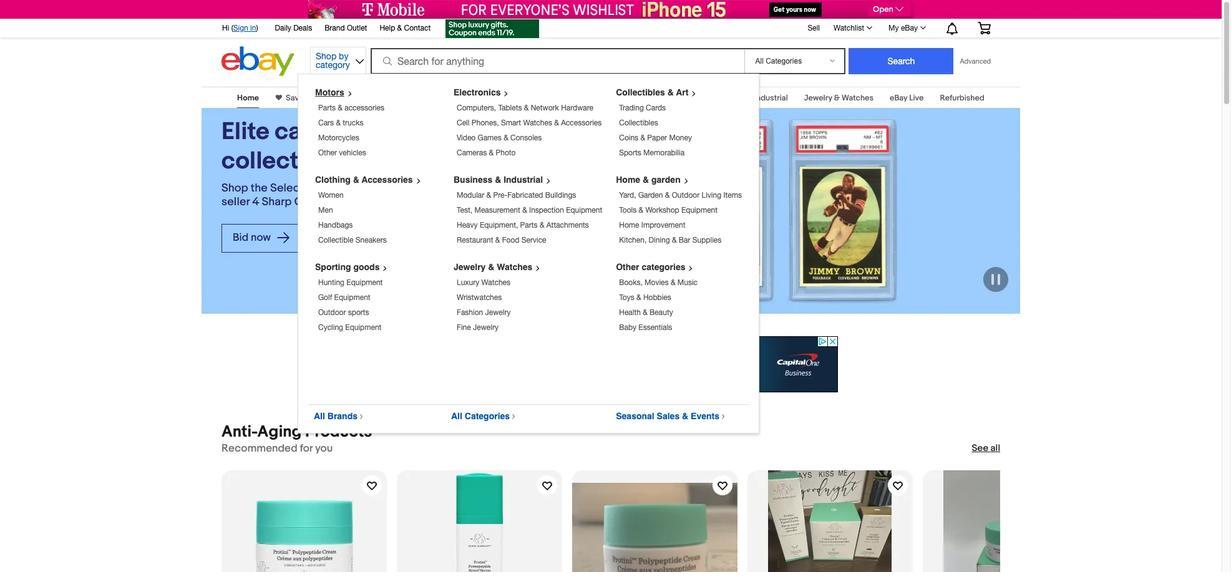 Task type: describe. For each thing, give the bounding box(es) containing it.
items
[[724, 191, 742, 200]]

hi
[[222, 24, 229, 32]]

dining
[[649, 236, 670, 245]]

sneakers
[[356, 236, 387, 245]]

(
[[231, 24, 233, 32]]

advanced
[[960, 57, 991, 65]]

deals
[[293, 24, 312, 32]]

cell phones, smart watches & accessories link
[[457, 119, 602, 127]]

hunting equipment golf equipment outdoor sports cycling equipment
[[318, 278, 383, 332]]

luxury watches link
[[457, 278, 511, 287]]

books,
[[619, 278, 643, 287]]

Search for anything text field
[[373, 49, 743, 73]]

all for all categories
[[451, 411, 463, 421]]

see
[[972, 443, 989, 455]]

equipment down the sports
[[345, 323, 382, 332]]

cycling
[[318, 323, 343, 332]]

luxury
[[457, 278, 480, 287]]

from
[[403, 181, 427, 195]]

other inside parts & accessories cars & trucks motorcycles other vehicles
[[318, 149, 337, 157]]

modular & pre-fabricated buildings test, measurement & inspection equipment heavy equipment, parts & attachments restaurant & food service
[[457, 191, 603, 245]]

women link
[[318, 191, 344, 200]]

get the coupon image
[[446, 19, 540, 38]]

measurement
[[475, 206, 521, 215]]

collectibles inside trading cards collectibles coins & paper money sports memorabilia
[[619, 119, 658, 127]]

category
[[316, 60, 350, 70]]

collectibles for topmost the collectibles link
[[424, 93, 469, 103]]

tools
[[619, 206, 637, 215]]

1 horizontal spatial other
[[616, 262, 640, 272]]

cameras & photo link
[[457, 149, 516, 157]]

service
[[522, 236, 547, 245]]

essentials
[[639, 323, 673, 332]]

fine jewelry link
[[457, 323, 499, 332]]

collectibles for collectibles & art
[[616, 87, 665, 97]]

garden
[[652, 175, 681, 185]]

daily
[[275, 24, 291, 32]]

sporting for sporting goods
[[315, 262, 351, 272]]

categories
[[642, 262, 686, 272]]

women
[[318, 191, 344, 200]]

help & contact
[[380, 24, 431, 32]]

handbags link
[[318, 221, 353, 230]]

elite cards for your collection main content
[[0, 79, 1222, 572]]

0 vertical spatial advertisement region
[[308, 0, 914, 19]]

all
[[991, 443, 1001, 455]]

home for home & garden
[[486, 93, 508, 103]]

vehicles
[[339, 149, 366, 157]]

home for home & garden
[[616, 175, 641, 185]]

other categories link
[[616, 262, 699, 272]]

bid
[[233, 232, 249, 244]]

all for all brands
[[314, 411, 325, 421]]

in
[[250, 24, 256, 32]]

& inside account navigation
[[397, 24, 402, 32]]

watches inside elite cards for your collection main content
[[842, 93, 874, 103]]

elite
[[222, 117, 270, 147]]

outdoor sports link
[[318, 308, 369, 317]]

heavy
[[457, 221, 478, 230]]

health
[[619, 308, 641, 317]]

seasonal sales & events link
[[616, 411, 730, 421]]

garden inside yard, garden & outdoor living items tools & workshop equipment home improvement kitchen, dining & bar supplies
[[639, 191, 663, 200]]

golf equipment link
[[318, 293, 371, 302]]

anti-
[[222, 423, 258, 442]]

equipment inside modular & pre-fabricated buildings test, measurement & inspection equipment heavy equipment, parts & attachments restaurant & food service
[[566, 206, 603, 215]]

accessories inside computers, tablets & network hardware cell phones, smart watches & accessories video games & consoles cameras & photo
[[561, 119, 602, 127]]

baby
[[619, 323, 637, 332]]

supplies
[[693, 236, 722, 245]]

hunting
[[318, 278, 345, 287]]

0 horizontal spatial business
[[454, 175, 493, 185]]

for inside elite cards for your collection shop the select showcase auction from seller 4 sharp corners.
[[342, 117, 372, 147]]

the
[[251, 181, 268, 195]]

garden inside elite cards for your collection main content
[[517, 93, 545, 103]]

ebay live link
[[890, 93, 924, 103]]

saved
[[286, 93, 309, 103]]

modular
[[457, 191, 485, 200]]

parts inside modular & pre-fabricated buildings test, measurement & inspection equipment heavy equipment, parts & attachments restaurant & food service
[[520, 221, 538, 230]]

paper
[[648, 134, 667, 142]]

industrial inside elite cards for your collection main content
[[755, 93, 788, 103]]

1 vertical spatial for
[[300, 443, 313, 455]]

live
[[910, 93, 924, 103]]

brand outlet
[[325, 24, 367, 32]]

toys inside books, movies & music toys & hobbies health & beauty baby essentials
[[619, 293, 635, 302]]

health & beauty link
[[619, 308, 673, 317]]

home improvement link
[[619, 221, 686, 230]]

sports memorabilia link
[[619, 149, 685, 157]]

brand outlet link
[[325, 22, 367, 36]]

parts & accessories link
[[318, 104, 385, 112]]

motors inside elite cards for your collection main content
[[325, 93, 351, 103]]

attachments
[[547, 221, 589, 230]]

jewelry & watches for the right jewelry & watches link
[[805, 93, 874, 103]]

ebay inside elite cards for your collection main content
[[890, 93, 908, 103]]

hi ( sign in )
[[222, 24, 258, 32]]

coins & paper money link
[[619, 134, 692, 142]]

account navigation
[[215, 16, 1001, 40]]

equipment down goods
[[347, 278, 383, 287]]

outdoor inside yard, garden & outdoor living items tools & workshop equipment home improvement kitchen, dining & bar supplies
[[672, 191, 700, 200]]

trucks
[[343, 119, 364, 127]]

modular & pre-fabricated buildings link
[[457, 191, 576, 200]]

cars & trucks link
[[318, 119, 364, 127]]

beauty
[[650, 308, 673, 317]]

home inside yard, garden & outdoor living items tools & workshop equipment home improvement kitchen, dining & bar supplies
[[619, 221, 640, 230]]

watches inside luxury watches wristwatches fashion jewelry fine jewelry
[[482, 278, 511, 287]]

equipment inside yard, garden & outdoor living items tools & workshop equipment home improvement kitchen, dining & bar supplies
[[682, 206, 718, 215]]

contact
[[404, 24, 431, 32]]

home for home
[[237, 93, 259, 103]]

open
[[873, 4, 894, 14]]

brands
[[328, 411, 358, 421]]

seller
[[222, 195, 250, 209]]

auction
[[362, 181, 400, 195]]

sporting for sporting goods
[[637, 93, 669, 103]]

shop inside elite cards for your collection shop the select showcase auction from seller 4 sharp corners.
[[222, 181, 248, 195]]

heavy equipment, parts & attachments link
[[457, 221, 589, 230]]

motors inside banner
[[315, 87, 344, 97]]

watchlist link
[[827, 21, 878, 36]]

anti-aging products
[[222, 423, 372, 442]]

saved link
[[282, 93, 309, 103]]

advanced link
[[954, 49, 998, 74]]

by
[[339, 51, 349, 61]]

& inside trading cards collectibles coins & paper money sports memorabilia
[[641, 134, 646, 142]]

sporting goods
[[637, 93, 696, 103]]

improvement
[[642, 221, 686, 230]]

recommended
[[222, 443, 298, 455]]



Task type: vqa. For each thing, say whether or not it's contained in the screenshot.


Task type: locate. For each thing, give the bounding box(es) containing it.
0 vertical spatial toys
[[605, 93, 621, 103]]

kitchen,
[[619, 236, 647, 245]]

1 vertical spatial sporting
[[315, 262, 351, 272]]

accessories down hardware at the left top of the page
[[561, 119, 602, 127]]

1 vertical spatial other
[[616, 262, 640, 272]]

1 vertical spatial shop
[[222, 181, 248, 195]]

collectibles up cell
[[424, 93, 469, 103]]

0 horizontal spatial garden
[[517, 93, 545, 103]]

1 vertical spatial business & industrial link
[[454, 175, 556, 185]]

1 horizontal spatial industrial
[[755, 93, 788, 103]]

home down tools
[[619, 221, 640, 230]]

bar
[[679, 236, 691, 245]]

accessories
[[561, 119, 602, 127], [362, 175, 413, 185]]

watches down "food"
[[497, 262, 533, 272]]

0 vertical spatial ebay
[[901, 24, 918, 32]]

business right goods
[[713, 93, 745, 103]]

daily deals link
[[275, 22, 312, 36]]

watches down network
[[523, 119, 552, 127]]

collectibles inside elite cards for your collection main content
[[424, 93, 469, 103]]

help & contact link
[[380, 22, 431, 36]]

motorcycles
[[318, 134, 359, 142]]

1 horizontal spatial outdoor
[[672, 191, 700, 200]]

0 vertical spatial collectibles link
[[424, 93, 469, 103]]

ebay left live
[[890, 93, 908, 103]]

1 horizontal spatial business & industrial
[[713, 93, 788, 103]]

none submit inside banner
[[849, 48, 954, 74]]

shop inside shop by category
[[316, 51, 337, 61]]

your shopping cart image
[[978, 22, 992, 34]]

parts inside parts & accessories cars & trucks motorcycles other vehicles
[[318, 104, 336, 112]]

open button
[[868, 2, 911, 16]]

0 horizontal spatial all
[[314, 411, 325, 421]]

elite cards for your collection shop the select showcase auction from seller 4 sharp corners.
[[222, 117, 427, 209]]

0 vertical spatial jewelry & watches link
[[805, 93, 874, 103]]

0 horizontal spatial other
[[318, 149, 337, 157]]

0 vertical spatial outdoor
[[672, 191, 700, 200]]

1 horizontal spatial shop
[[316, 51, 337, 61]]

all left the brands
[[314, 411, 325, 421]]

outdoor up cycling
[[318, 308, 346, 317]]

collectibles & art
[[616, 87, 689, 97]]

sporting up the 'hunting' on the left of the page
[[315, 262, 351, 272]]

garden up computers, tablets & network hardware 'link'
[[517, 93, 545, 103]]

watches left ebay live link
[[842, 93, 874, 103]]

inspection
[[529, 206, 564, 215]]

1 horizontal spatial sporting
[[637, 93, 669, 103]]

my ebay link
[[882, 21, 932, 36]]

1 vertical spatial accessories
[[362, 175, 413, 185]]

1 vertical spatial business
[[454, 175, 493, 185]]

0 vertical spatial industrial
[[755, 93, 788, 103]]

trading cards link
[[619, 104, 666, 112]]

1 horizontal spatial all
[[451, 411, 463, 421]]

1 vertical spatial collectibles link
[[619, 119, 658, 127]]

home & garden
[[616, 175, 681, 185]]

1 horizontal spatial for
[[342, 117, 372, 147]]

cars
[[318, 119, 334, 127]]

None submit
[[849, 48, 954, 74]]

photo
[[496, 149, 516, 157]]

jewelry & watches inside elite cards for your collection main content
[[805, 93, 874, 103]]

all categories link
[[451, 411, 521, 421]]

1 vertical spatial business & industrial
[[454, 175, 543, 185]]

1 horizontal spatial parts
[[520, 221, 538, 230]]

electronics link
[[454, 87, 514, 97]]

0 horizontal spatial jewelry & watches
[[454, 262, 533, 272]]

0 horizontal spatial for
[[300, 443, 313, 455]]

business & industrial inside banner
[[454, 175, 543, 185]]

computers, tablets & network hardware cell phones, smart watches & accessories video games & consoles cameras & photo
[[457, 104, 602, 157]]

sporting goods
[[315, 262, 380, 272]]

parts up cars
[[318, 104, 336, 112]]

computers,
[[457, 104, 496, 112]]

accessories
[[345, 104, 385, 112]]

0 vertical spatial business
[[713, 93, 745, 103]]

sporting up the cards
[[637, 93, 669, 103]]

see all
[[972, 443, 1001, 455]]

watches up wristwatches link
[[482, 278, 511, 287]]

music
[[678, 278, 698, 287]]

outdoor inside hunting equipment golf equipment outdoor sports cycling equipment
[[318, 308, 346, 317]]

home up yard,
[[616, 175, 641, 185]]

hardware
[[561, 104, 594, 112]]

0 vertical spatial other
[[318, 149, 337, 157]]

0 vertical spatial garden
[[517, 93, 545, 103]]

games
[[478, 134, 502, 142]]

business & industrial inside elite cards for your collection main content
[[713, 93, 788, 103]]

ebay
[[901, 24, 918, 32], [890, 93, 908, 103]]

1 horizontal spatial jewelry & watches
[[805, 93, 874, 103]]

1 all from the left
[[314, 411, 325, 421]]

0 vertical spatial sporting
[[637, 93, 669, 103]]

business inside elite cards for your collection main content
[[713, 93, 745, 103]]

toys up health
[[619, 293, 635, 302]]

equipment down living
[[682, 206, 718, 215]]

0 horizontal spatial collectibles link
[[424, 93, 469, 103]]

1 horizontal spatial business
[[713, 93, 745, 103]]

collectible
[[318, 236, 354, 245]]

collectibles link down trading cards link
[[619, 119, 658, 127]]

goods
[[354, 262, 380, 272]]

1 vertical spatial jewelry & watches
[[454, 262, 533, 272]]

cell
[[457, 119, 470, 127]]

industrial inside banner
[[504, 175, 543, 185]]

pre-
[[493, 191, 508, 200]]

1 vertical spatial garden
[[639, 191, 663, 200]]

garden down home & garden
[[639, 191, 663, 200]]

equipment,
[[480, 221, 518, 230]]

home up elite in the left of the page
[[237, 93, 259, 103]]

0 horizontal spatial shop
[[222, 181, 248, 195]]

collectibles down trading cards link
[[619, 119, 658, 127]]

yard,
[[619, 191, 637, 200]]

all brands
[[314, 411, 358, 421]]

&
[[397, 24, 402, 32], [668, 87, 674, 97], [509, 93, 515, 103], [747, 93, 753, 103], [834, 93, 840, 103], [338, 104, 343, 112], [524, 104, 529, 112], [336, 119, 341, 127], [555, 119, 559, 127], [504, 134, 509, 142], [641, 134, 646, 142], [489, 149, 494, 157], [353, 175, 359, 185], [495, 175, 501, 185], [643, 175, 649, 185], [487, 191, 491, 200], [665, 191, 670, 200], [523, 206, 527, 215], [639, 206, 644, 215], [540, 221, 545, 230], [496, 236, 500, 245], [672, 236, 677, 245], [488, 262, 495, 272], [671, 278, 676, 287], [637, 293, 642, 302], [643, 308, 648, 317], [682, 411, 689, 421]]

0 vertical spatial jewelry & watches
[[805, 93, 874, 103]]

banner
[[215, 16, 1001, 434]]

men
[[318, 206, 333, 215]]

recommended for you element
[[222, 443, 333, 456]]

0 horizontal spatial business & industrial
[[454, 175, 543, 185]]

outlet
[[347, 24, 367, 32]]

cameras
[[457, 149, 487, 157]]

sporting inside banner
[[315, 262, 351, 272]]

1 vertical spatial industrial
[[504, 175, 543, 185]]

0 vertical spatial parts
[[318, 104, 336, 112]]

1 vertical spatial jewelry & watches link
[[454, 262, 546, 272]]

collection
[[222, 147, 333, 176]]

test,
[[457, 206, 473, 215]]

0 vertical spatial for
[[342, 117, 372, 147]]

all left categories
[[451, 411, 463, 421]]

0 vertical spatial accessories
[[561, 119, 602, 127]]

ebay inside account navigation
[[901, 24, 918, 32]]

home up tablets
[[486, 93, 508, 103]]

banner containing shop by category
[[215, 16, 1001, 434]]

0 vertical spatial business & industrial
[[713, 93, 788, 103]]

video games & consoles link
[[457, 134, 542, 142]]

1 vertical spatial toys
[[619, 293, 635, 302]]

0 horizontal spatial sporting
[[315, 262, 351, 272]]

1 vertical spatial ebay
[[890, 93, 908, 103]]

goods
[[671, 93, 696, 103]]

equipment down hunting equipment link
[[334, 293, 371, 302]]

1 vertical spatial advertisement region
[[384, 336, 838, 393]]

0 vertical spatial business & industrial link
[[713, 93, 788, 103]]

toys up trading
[[605, 93, 621, 103]]

workshop
[[646, 206, 680, 215]]

shop left by
[[316, 51, 337, 61]]

coins
[[619, 134, 639, 142]]

ebay right my
[[901, 24, 918, 32]]

motors
[[315, 87, 344, 97], [325, 93, 351, 103]]

hunting equipment link
[[318, 278, 383, 287]]

memorabilia
[[644, 149, 685, 157]]

outdoor up tools & workshop equipment link
[[672, 191, 700, 200]]

0 horizontal spatial industrial
[[504, 175, 543, 185]]

art
[[676, 87, 689, 97]]

1 horizontal spatial collectibles link
[[619, 119, 658, 127]]

men link
[[318, 206, 333, 215]]

1 horizontal spatial garden
[[639, 191, 663, 200]]

for
[[342, 117, 372, 147], [300, 443, 313, 455]]

your
[[378, 117, 426, 147]]

fashion jewelry link
[[457, 308, 511, 317]]

jewelry & watches link
[[805, 93, 874, 103], [454, 262, 546, 272]]

business up modular
[[454, 175, 493, 185]]

1 horizontal spatial jewelry & watches link
[[805, 93, 874, 103]]

other categories
[[616, 262, 686, 272]]

0 vertical spatial shop
[[316, 51, 337, 61]]

jewelry & watches inside banner
[[454, 262, 533, 272]]

jewelry & watches for jewelry & watches link to the bottom
[[454, 262, 533, 272]]

0 horizontal spatial parts
[[318, 104, 336, 112]]

products
[[305, 423, 372, 442]]

garden
[[517, 93, 545, 103], [639, 191, 663, 200]]

all categories
[[451, 411, 510, 421]]

parts down test, measurement & inspection equipment link
[[520, 221, 538, 230]]

shop up the seller
[[222, 181, 248, 195]]

home & garden link
[[486, 93, 545, 103]]

test, measurement & inspection equipment link
[[457, 206, 603, 215]]

wristwatches link
[[457, 293, 502, 302]]

sporting inside elite cards for your collection main content
[[637, 93, 669, 103]]

other up books,
[[616, 262, 640, 272]]

women men handbags collectible sneakers
[[318, 191, 387, 245]]

0 horizontal spatial accessories
[[362, 175, 413, 185]]

jewelry inside elite cards for your collection main content
[[805, 93, 833, 103]]

seasonal
[[616, 411, 655, 421]]

accessories down vehicles
[[362, 175, 413, 185]]

shop by category
[[316, 51, 350, 70]]

watches inside computers, tablets & network hardware cell phones, smart watches & accessories video games & consoles cameras & photo
[[523, 119, 552, 127]]

other down motorcycles link
[[318, 149, 337, 157]]

2 all from the left
[[451, 411, 463, 421]]

buildings
[[546, 191, 576, 200]]

my ebay
[[889, 24, 918, 32]]

kitchen, dining & bar supplies link
[[619, 236, 722, 245]]

shop by category button
[[310, 47, 366, 73]]

1 vertical spatial parts
[[520, 221, 538, 230]]

cycling equipment link
[[318, 323, 382, 332]]

sell
[[808, 23, 820, 32]]

daily deals
[[275, 24, 312, 32]]

golf
[[318, 293, 332, 302]]

sports
[[619, 149, 642, 157]]

0 horizontal spatial business & industrial link
[[454, 175, 556, 185]]

equipment
[[566, 206, 603, 215], [682, 206, 718, 215], [347, 278, 383, 287], [334, 293, 371, 302], [345, 323, 382, 332]]

my
[[889, 24, 899, 32]]

jewelry
[[805, 93, 833, 103], [454, 262, 486, 272], [485, 308, 511, 317], [473, 323, 499, 332]]

collectibles link up cell
[[424, 93, 469, 103]]

0 horizontal spatial outdoor
[[318, 308, 346, 317]]

1 horizontal spatial business & industrial link
[[713, 93, 788, 103]]

toys inside elite cards for your collection main content
[[605, 93, 621, 103]]

categories
[[465, 411, 510, 421]]

watchlist
[[834, 24, 865, 32]]

advertisement region inside elite cards for your collection main content
[[384, 336, 838, 393]]

living
[[702, 191, 722, 200]]

smart
[[501, 119, 521, 127]]

1 horizontal spatial accessories
[[561, 119, 602, 127]]

advertisement region
[[308, 0, 914, 19], [384, 336, 838, 393]]

0 horizontal spatial jewelry & watches link
[[454, 262, 546, 272]]

equipment up the attachments on the left top
[[566, 206, 603, 215]]

collectibles up trading cards link
[[616, 87, 665, 97]]

toys & hobbies link
[[619, 293, 672, 302]]

1 vertical spatial outdoor
[[318, 308, 346, 317]]



